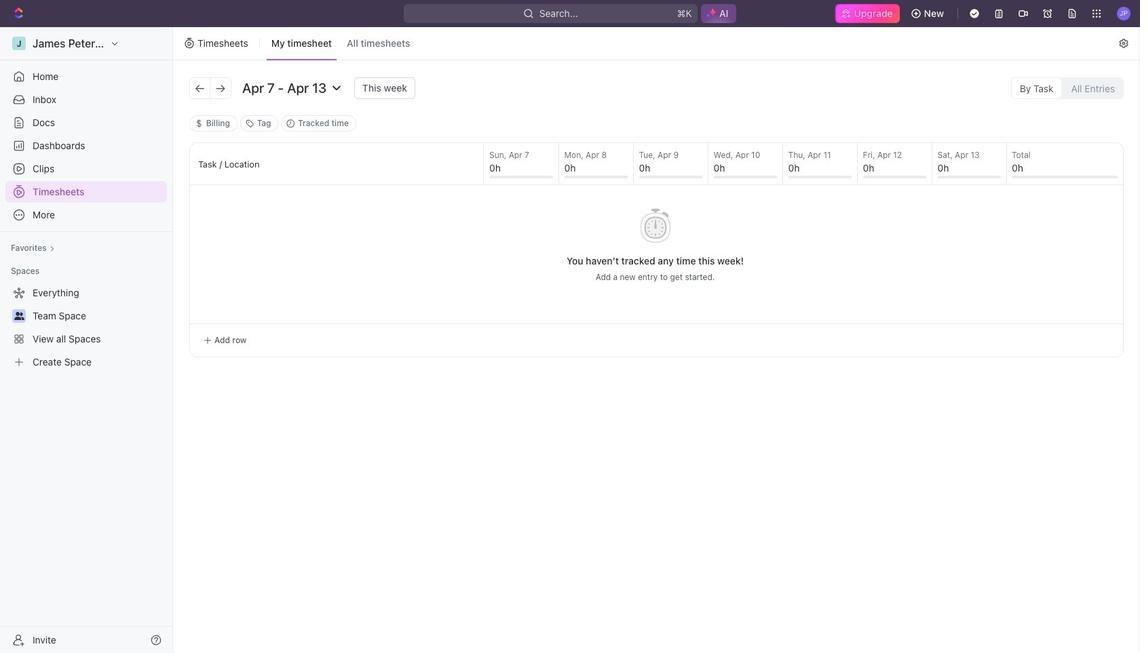 Task type: describe. For each thing, give the bounding box(es) containing it.
tree inside sidebar navigation
[[5, 282, 167, 373]]



Task type: vqa. For each thing, say whether or not it's contained in the screenshot.
Sidebar navigation
yes



Task type: locate. For each thing, give the bounding box(es) containing it.
user group image
[[14, 312, 24, 320]]

sidebar navigation
[[0, 27, 176, 654]]

tree
[[5, 282, 167, 373]]

james peterson's workspace, , element
[[12, 37, 26, 50]]



